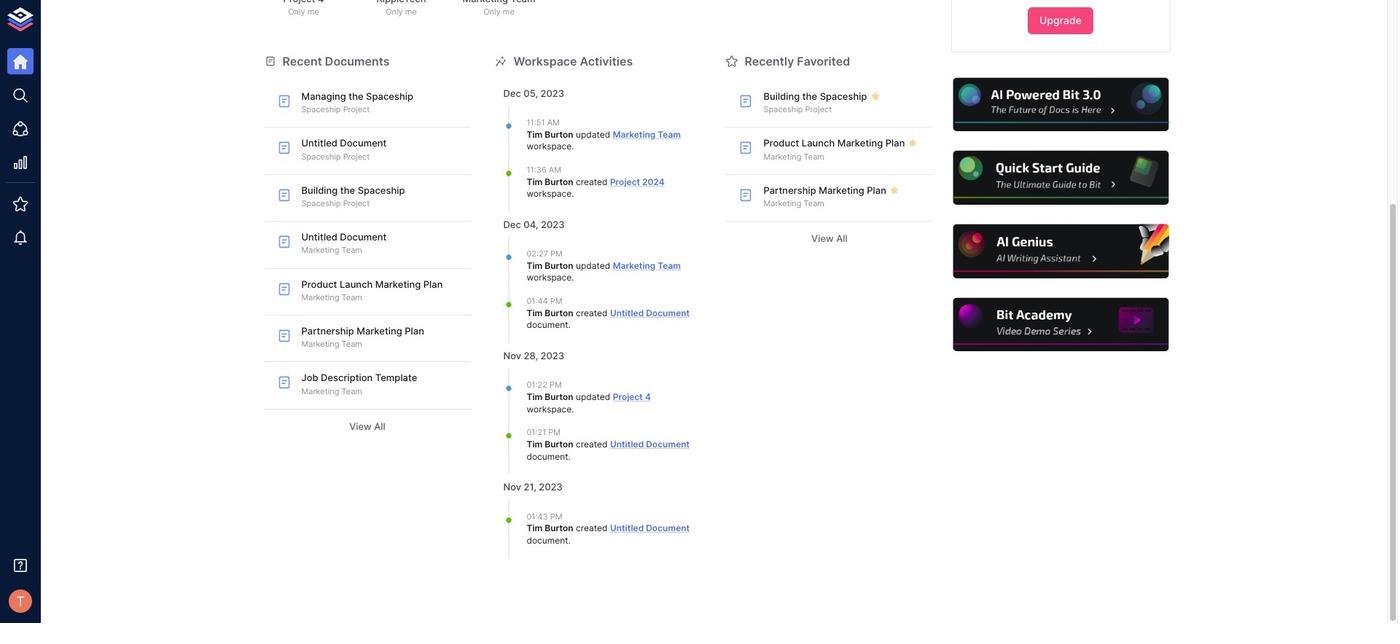 Task type: locate. For each thing, give the bounding box(es) containing it.
2 dec from the top
[[503, 219, 521, 230]]

01:21
[[527, 428, 546, 438]]

0 vertical spatial view
[[812, 233, 834, 244]]

. inside 01:21 pm tim burton created untitled document document .
[[568, 451, 571, 462]]

t button
[[4, 585, 36, 618]]

2 only me from the left
[[386, 7, 417, 17]]

the down untitled document spaceship project
[[340, 184, 355, 196]]

3 only me link from the left
[[459, 0, 539, 18]]

2023 for dec 05, 2023
[[541, 87, 564, 99]]

2 vertical spatial untitled document link
[[610, 523, 690, 534]]

burton down 02:27
[[545, 260, 574, 271]]

1 only from the left
[[288, 7, 305, 17]]

. for 02:27 pm tim burton updated marketing team workspace .
[[572, 272, 574, 283]]

4 workspace from the top
[[527, 404, 572, 415]]

2 horizontal spatial only me
[[484, 7, 515, 17]]

partnership up job on the bottom left of page
[[301, 325, 354, 337]]

created inside the 01:43 pm tim burton created untitled document document .
[[576, 523, 608, 534]]

created
[[576, 176, 608, 187], [576, 307, 608, 318], [576, 439, 608, 450], [576, 523, 608, 534]]

1 horizontal spatial launch
[[802, 137, 835, 149]]

updated left project 4 link
[[576, 391, 610, 402]]

only me link up documents on the top left of the page
[[361, 0, 441, 18]]

am
[[547, 117, 560, 128], [549, 165, 561, 175]]

dec
[[503, 87, 521, 99], [503, 219, 521, 230]]

dec left 05,
[[503, 87, 521, 99]]

4 burton from the top
[[545, 307, 574, 318]]

updated
[[576, 129, 610, 140], [576, 260, 610, 271], [576, 391, 610, 402]]

tim for 11:51 am tim burton updated marketing team workspace .
[[527, 129, 543, 140]]

5 tim from the top
[[527, 391, 543, 402]]

am inside 11:36 am tim burton created project 2024 workspace .
[[549, 165, 561, 175]]

document inside 01:44 pm tim burton created untitled document document .
[[527, 320, 568, 331]]

created inside 01:21 pm tim burton created untitled document document .
[[576, 439, 608, 450]]

2 marketing team from the top
[[764, 198, 825, 209]]

1 vertical spatial marketing team
[[764, 198, 825, 209]]

0 vertical spatial untitled document link
[[610, 307, 690, 318]]

pm for 01:22 pm tim burton updated project 4 workspace .
[[550, 380, 562, 390]]

workspace inside '02:27 pm tim burton updated marketing team workspace .'
[[527, 272, 572, 283]]

4 created from the top
[[576, 523, 608, 534]]

view all button down job description template marketing team
[[264, 416, 471, 438]]

launch for product launch marketing plan marketing team
[[340, 278, 373, 290]]

workspace activities
[[514, 54, 633, 68]]

am right 11:51
[[547, 117, 560, 128]]

marketing team link up 01:44 pm tim burton created untitled document document .
[[613, 260, 681, 271]]

tim for 01:44 pm tim burton created untitled document document .
[[527, 307, 543, 318]]

pm right 02:27
[[551, 249, 563, 259]]

tim down 11:51
[[527, 129, 543, 140]]

document inside 01:21 pm tim burton created untitled document document .
[[527, 451, 568, 462]]

am right 11:36
[[549, 165, 561, 175]]

all
[[836, 233, 848, 244], [374, 421, 386, 432]]

plan inside the partnership marketing plan marketing team
[[405, 325, 424, 337]]

team
[[658, 129, 681, 140], [804, 151, 825, 162], [804, 198, 825, 209], [342, 245, 362, 255], [658, 260, 681, 271], [342, 292, 362, 302], [342, 339, 362, 349], [342, 386, 362, 396]]

2023 right 05,
[[541, 87, 564, 99]]

marketing team link
[[613, 129, 681, 140], [613, 260, 681, 271]]

marketing inside untitled document marketing team
[[301, 245, 339, 255]]

1 tim from the top
[[527, 129, 543, 140]]

1 horizontal spatial view all button
[[726, 228, 934, 250]]

2023 right 28,
[[541, 350, 564, 362]]

burton down the 01:22
[[545, 391, 574, 402]]

partnership for partnership marketing plan marketing team
[[301, 325, 354, 337]]

project inside 11:36 am tim burton created project 2024 workspace .
[[610, 176, 640, 187]]

tim down 01:43
[[527, 523, 543, 534]]

burton
[[545, 129, 574, 140], [545, 176, 574, 187], [545, 260, 574, 271], [545, 307, 574, 318], [545, 391, 574, 402], [545, 439, 574, 450], [545, 523, 574, 534]]

workspace down 11:36
[[527, 188, 572, 199]]

1 horizontal spatial all
[[836, 233, 848, 244]]

me
[[308, 7, 319, 17], [405, 7, 417, 17], [503, 7, 515, 17]]

1 horizontal spatial view
[[812, 233, 834, 244]]

. for 11:51 am tim burton updated marketing team workspace .
[[572, 141, 574, 152]]

team inside job description template marketing team
[[342, 386, 362, 396]]

the inside managing the spaceship spaceship project
[[349, 90, 364, 102]]

updated for 11:36 am tim burton created project 2024 workspace .
[[576, 129, 610, 140]]

burton down 11:51
[[545, 129, 574, 140]]

1 vertical spatial all
[[374, 421, 386, 432]]

pm inside 01:21 pm tim burton created untitled document document .
[[549, 428, 561, 438]]

building up the spaceship project
[[764, 90, 800, 102]]

updated inside '02:27 pm tim burton updated marketing team workspace .'
[[576, 260, 610, 271]]

workspace
[[527, 141, 572, 152], [527, 188, 572, 199], [527, 272, 572, 283], [527, 404, 572, 415]]

burton inside the 01:43 pm tim burton created untitled document document .
[[545, 523, 574, 534]]

view down partnership marketing plan
[[812, 233, 834, 244]]

document inside the 01:43 pm tim burton created untitled document document .
[[527, 535, 568, 546]]

. inside 11:36 am tim burton created project 2024 workspace .
[[572, 188, 574, 199]]

document
[[340, 137, 387, 149], [340, 231, 387, 243], [646, 307, 690, 318], [646, 439, 690, 450], [646, 523, 690, 534]]

marketing
[[613, 129, 656, 140], [838, 137, 883, 149], [764, 151, 802, 162], [819, 184, 865, 196], [764, 198, 802, 209], [301, 245, 339, 255], [613, 260, 656, 271], [375, 278, 421, 290], [301, 292, 339, 302], [357, 325, 402, 337], [301, 339, 339, 349], [301, 386, 339, 396]]

0 horizontal spatial only me
[[288, 7, 319, 17]]

11:51
[[527, 117, 545, 128]]

tim inside the 01:43 pm tim burton created untitled document document .
[[527, 523, 543, 534]]

2 me from the left
[[405, 7, 417, 17]]

workspace inside 01:22 pm tim burton updated project 4 workspace .
[[527, 404, 572, 415]]

product for product launch marketing plan marketing team
[[301, 278, 337, 290]]

building inside building the spaceship spaceship project
[[301, 184, 338, 196]]

building down untitled document spaceship project
[[301, 184, 338, 196]]

untitled inside 01:44 pm tim burton created untitled document document .
[[610, 307, 644, 318]]

0 vertical spatial product
[[764, 137, 799, 149]]

partnership
[[764, 184, 816, 196], [301, 325, 354, 337]]

untitled
[[301, 137, 338, 149], [301, 231, 338, 243], [610, 307, 644, 318], [610, 439, 644, 450], [610, 523, 644, 534]]

burton inside '02:27 pm tim burton updated marketing team workspace .'
[[545, 260, 574, 271]]

2023 right 04,
[[541, 219, 565, 230]]

document inside untitled document spaceship project
[[340, 137, 387, 149]]

tim inside 01:22 pm tim burton updated project 4 workspace .
[[527, 391, 543, 402]]

2023 right 21,
[[539, 482, 563, 493]]

document for 01:44 pm tim burton created untitled document document .
[[646, 307, 690, 318]]

burton inside 01:21 pm tim burton created untitled document document .
[[545, 439, 574, 450]]

updated inside 01:22 pm tim burton updated project 4 workspace .
[[576, 391, 610, 402]]

untitled inside the 01:43 pm tim burton created untitled document document .
[[610, 523, 644, 534]]

document inside the 01:43 pm tim burton created untitled document document .
[[646, 523, 690, 534]]

partnership marketing plan
[[764, 184, 887, 196]]

product down the spaceship project
[[764, 137, 799, 149]]

the right the managing
[[349, 90, 364, 102]]

2 only from the left
[[386, 7, 403, 17]]

2 vertical spatial document
[[527, 535, 568, 546]]

pm inside 01:44 pm tim burton created untitled document document .
[[550, 296, 562, 306]]

0 horizontal spatial view all
[[349, 421, 386, 432]]

view all for the right view all button
[[812, 233, 848, 244]]

nov left 28,
[[503, 350, 521, 362]]

1 vertical spatial document
[[527, 451, 568, 462]]

the for building the spaceship
[[803, 90, 817, 102]]

01:22
[[527, 380, 547, 390]]

partnership for partnership marketing plan
[[764, 184, 816, 196]]

1 vertical spatial view all
[[349, 421, 386, 432]]

2023 for dec 04, 2023
[[541, 219, 565, 230]]

01:43
[[527, 512, 548, 522]]

burton down 01:44
[[545, 307, 574, 318]]

plan
[[886, 137, 905, 149], [867, 184, 887, 196], [423, 278, 443, 290], [405, 325, 424, 337]]

untitled document spaceship project
[[301, 137, 387, 162]]

5 burton from the top
[[545, 391, 574, 402]]

upgrade button
[[1028, 7, 1094, 34]]

3 updated from the top
[[576, 391, 610, 402]]

pm right 01:21
[[549, 428, 561, 438]]

1 vertical spatial untitled document link
[[610, 439, 690, 450]]

tim
[[527, 129, 543, 140], [527, 176, 543, 187], [527, 260, 543, 271], [527, 307, 543, 318], [527, 391, 543, 402], [527, 439, 543, 450], [527, 523, 543, 534]]

tim down 11:36
[[527, 176, 543, 187]]

1 horizontal spatial only me
[[386, 7, 417, 17]]

launch inside product launch marketing plan marketing team
[[340, 278, 373, 290]]

untitled inside untitled document marketing team
[[301, 231, 338, 243]]

1 vertical spatial dec
[[503, 219, 521, 230]]

project left 2024
[[610, 176, 640, 187]]

2 burton from the top
[[545, 176, 574, 187]]

untitled document link
[[610, 307, 690, 318], [610, 439, 690, 450], [610, 523, 690, 534]]

1 workspace from the top
[[527, 141, 572, 152]]

description
[[321, 372, 373, 384]]

team inside '02:27 pm tim burton updated marketing team workspace .'
[[658, 260, 681, 271]]

. inside 01:22 pm tim burton updated project 4 workspace .
[[572, 404, 574, 415]]

untitled for 01:43 pm tim burton created untitled document document .
[[610, 523, 644, 534]]

created inside 11:36 am tim burton created project 2024 workspace .
[[576, 176, 608, 187]]

all down partnership marketing plan
[[836, 233, 848, 244]]

tim inside 11:36 am tim burton created project 2024 workspace .
[[527, 176, 543, 187]]

01:44
[[527, 296, 548, 306]]

nov 21, 2023
[[503, 482, 563, 493]]

1 untitled document link from the top
[[610, 307, 690, 318]]

document for 01:21 pm tim burton created untitled document document .
[[646, 439, 690, 450]]

launch
[[802, 137, 835, 149], [340, 278, 373, 290]]

project down the managing
[[343, 104, 370, 115]]

document down 01:43
[[527, 535, 568, 546]]

documents
[[325, 54, 390, 68]]

1 vertical spatial nov
[[503, 482, 521, 493]]

dec 04, 2023
[[503, 219, 565, 230]]

project inside 01:22 pm tim burton updated project 4 workspace .
[[613, 391, 643, 402]]

6 tim from the top
[[527, 439, 543, 450]]

3 document from the top
[[527, 535, 568, 546]]

.
[[572, 141, 574, 152], [572, 188, 574, 199], [572, 272, 574, 283], [568, 320, 571, 331], [572, 404, 574, 415], [568, 451, 571, 462], [568, 535, 571, 546]]

spaceship
[[366, 90, 413, 102], [820, 90, 867, 102], [301, 104, 341, 115], [764, 104, 803, 115], [301, 151, 341, 162], [358, 184, 405, 196], [301, 198, 341, 209]]

0 horizontal spatial me
[[308, 7, 319, 17]]

11:51 am tim burton updated marketing team workspace .
[[527, 117, 681, 152]]

0 vertical spatial launch
[[802, 137, 835, 149]]

6 burton from the top
[[545, 439, 574, 450]]

2 only me link from the left
[[361, 0, 441, 18]]

1 created from the top
[[576, 176, 608, 187]]

pm inside the 01:43 pm tim burton created untitled document document .
[[550, 512, 562, 522]]

pm
[[551, 249, 563, 259], [550, 296, 562, 306], [550, 380, 562, 390], [549, 428, 561, 438], [550, 512, 562, 522]]

0 vertical spatial updated
[[576, 129, 610, 140]]

document down 01:21
[[527, 451, 568, 462]]

updated for 01:44 pm tim burton created untitled document document .
[[576, 260, 610, 271]]

2 horizontal spatial me
[[503, 7, 515, 17]]

product down untitled document marketing team
[[301, 278, 337, 290]]

pm right 01:44
[[550, 296, 562, 306]]

tim for 11:36 am tim burton created project 2024 workspace .
[[527, 176, 543, 187]]

1 vertical spatial marketing team link
[[613, 260, 681, 271]]

tim inside 11:51 am tim burton updated marketing team workspace .
[[527, 129, 543, 140]]

7 tim from the top
[[527, 523, 543, 534]]

workspace up 01:44
[[527, 272, 572, 283]]

tim for 01:43 pm tim burton created untitled document document .
[[527, 523, 543, 534]]

untitled for 01:21 pm tim burton created untitled document document .
[[610, 439, 644, 450]]

0 horizontal spatial building
[[301, 184, 338, 196]]

0 vertical spatial view all
[[812, 233, 848, 244]]

01:22 pm tim burton updated project 4 workspace .
[[527, 380, 651, 415]]

. inside 11:51 am tim burton updated marketing team workspace .
[[572, 141, 574, 152]]

workspace inside 11:51 am tim burton updated marketing team workspace .
[[527, 141, 572, 152]]

3 created from the top
[[576, 439, 608, 450]]

project inside untitled document spaceship project
[[343, 151, 370, 162]]

spaceship project
[[764, 104, 832, 115]]

tim down 01:44
[[527, 307, 543, 318]]

1 vertical spatial view all button
[[264, 416, 471, 438]]

1 horizontal spatial me
[[405, 7, 417, 17]]

document down 01:44
[[527, 320, 568, 331]]

tim inside 01:21 pm tim burton created untitled document document .
[[527, 439, 543, 450]]

nov for nov 21, 2023
[[503, 482, 521, 493]]

recent documents
[[283, 54, 390, 68]]

0 vertical spatial view all button
[[726, 228, 934, 250]]

only
[[288, 7, 305, 17], [386, 7, 403, 17], [484, 7, 501, 17]]

0 vertical spatial partnership
[[764, 184, 816, 196]]

spaceship up building the spaceship spaceship project
[[301, 151, 341, 162]]

the
[[349, 90, 364, 102], [803, 90, 817, 102], [340, 184, 355, 196]]

. for 01:44 pm tim burton created untitled document document .
[[568, 320, 571, 331]]

pm for 02:27 pm tim burton updated marketing team workspace .
[[551, 249, 563, 259]]

0 vertical spatial marketing team
[[764, 151, 825, 162]]

document
[[527, 320, 568, 331], [527, 451, 568, 462], [527, 535, 568, 546]]

view all
[[812, 233, 848, 244], [349, 421, 386, 432]]

04,
[[524, 219, 538, 230]]

2 workspace from the top
[[527, 188, 572, 199]]

project up untitled document marketing team
[[343, 198, 370, 209]]

view all down job description template marketing team
[[349, 421, 386, 432]]

0 horizontal spatial launch
[[340, 278, 373, 290]]

1 marketing team from the top
[[764, 151, 825, 162]]

only me up recent
[[288, 7, 319, 17]]

only me link up recent
[[264, 0, 344, 18]]

created for 01:44 pm tim burton created untitled document document .
[[576, 307, 608, 318]]

marketing team link up 2024
[[613, 129, 681, 140]]

pm right the 01:22
[[550, 380, 562, 390]]

me for 3rd only me link
[[503, 7, 515, 17]]

2 vertical spatial updated
[[576, 391, 610, 402]]

nov for nov 28, 2023
[[503, 350, 521, 362]]

0 vertical spatial document
[[527, 320, 568, 331]]

1 only me link from the left
[[264, 0, 344, 18]]

2 horizontal spatial only me link
[[459, 0, 539, 18]]

1 nov from the top
[[503, 350, 521, 362]]

1 vertical spatial partnership
[[301, 325, 354, 337]]

2 updated from the top
[[576, 260, 610, 271]]

1 horizontal spatial partnership
[[764, 184, 816, 196]]

burton down 01:43
[[545, 523, 574, 534]]

2 tim from the top
[[527, 176, 543, 187]]

0 vertical spatial dec
[[503, 87, 521, 99]]

0 horizontal spatial only
[[288, 7, 305, 17]]

1 document from the top
[[527, 320, 568, 331]]

1 vertical spatial am
[[549, 165, 561, 175]]

project 4 link
[[613, 391, 651, 402]]

burton inside 01:44 pm tim burton created untitled document document .
[[545, 307, 574, 318]]

2 untitled document link from the top
[[610, 439, 690, 450]]

updated up 11:36 am tim burton created project 2024 workspace .
[[576, 129, 610, 140]]

2023 for nov 28, 2023
[[541, 350, 564, 362]]

all down job description template marketing team
[[374, 421, 386, 432]]

3 me from the left
[[503, 7, 515, 17]]

. for 01:43 pm tim burton created untitled document document .
[[568, 535, 571, 546]]

launch down the spaceship project
[[802, 137, 835, 149]]

1 horizontal spatial only me link
[[361, 0, 441, 18]]

3 only me from the left
[[484, 7, 515, 17]]

2 horizontal spatial only
[[484, 7, 501, 17]]

2023
[[541, 87, 564, 99], [541, 219, 565, 230], [541, 350, 564, 362], [539, 482, 563, 493]]

spaceship down untitled document spaceship project
[[358, 184, 405, 196]]

0 horizontal spatial view
[[349, 421, 372, 432]]

marketing team down partnership marketing plan
[[764, 198, 825, 209]]

created inside 01:44 pm tim burton created untitled document document .
[[576, 307, 608, 318]]

team inside untitled document marketing team
[[342, 245, 362, 255]]

. inside the 01:43 pm tim burton created untitled document document .
[[568, 535, 571, 546]]

workspace up 11:36
[[527, 141, 572, 152]]

product inside product launch marketing plan marketing team
[[301, 278, 337, 290]]

only me
[[288, 7, 319, 17], [386, 7, 417, 17], [484, 7, 515, 17]]

view all down partnership marketing plan
[[812, 233, 848, 244]]

launch down untitled document marketing team
[[340, 278, 373, 290]]

workspace down the 01:22
[[527, 404, 572, 415]]

2 nov from the top
[[503, 482, 521, 493]]

view
[[812, 233, 834, 244], [349, 421, 372, 432]]

0 vertical spatial building
[[764, 90, 800, 102]]

burton down 11:36
[[545, 176, 574, 187]]

burton for 11:51 am tim burton updated marketing team workspace .
[[545, 129, 574, 140]]

3 only from the left
[[484, 7, 501, 17]]

only for 1st only me link
[[288, 7, 305, 17]]

project
[[343, 104, 370, 115], [805, 104, 832, 115], [343, 151, 370, 162], [610, 176, 640, 187], [343, 198, 370, 209], [613, 391, 643, 402]]

upgrade
[[1040, 14, 1082, 26]]

4 tim from the top
[[527, 307, 543, 318]]

view all button down partnership marketing plan
[[726, 228, 934, 250]]

only me up workspace
[[484, 7, 515, 17]]

nov
[[503, 350, 521, 362], [503, 482, 521, 493]]

marketing team down 'product launch marketing plan'
[[764, 151, 825, 162]]

tim inside '02:27 pm tim burton updated marketing team workspace .'
[[527, 260, 543, 271]]

am inside 11:51 am tim burton updated marketing team workspace .
[[547, 117, 560, 128]]

1 horizontal spatial product
[[764, 137, 799, 149]]

0 vertical spatial marketing team link
[[613, 129, 681, 140]]

only me up documents on the top left of the page
[[386, 7, 417, 17]]

11:36 am tim burton created project 2024 workspace .
[[527, 165, 665, 199]]

11:36
[[527, 165, 547, 175]]

2 marketing team link from the top
[[613, 260, 681, 271]]

tim down 02:27
[[527, 260, 543, 271]]

spaceship up untitled document marketing team
[[301, 198, 341, 209]]

3 tim from the top
[[527, 260, 543, 271]]

only me link
[[264, 0, 344, 18], [361, 0, 441, 18], [459, 0, 539, 18]]

2024
[[642, 176, 665, 187]]

only me link up workspace
[[459, 0, 539, 18]]

2 document from the top
[[527, 451, 568, 462]]

1 vertical spatial updated
[[576, 260, 610, 271]]

burton for 11:36 am tim burton created project 2024 workspace .
[[545, 176, 574, 187]]

. inside 01:44 pm tim burton created untitled document document .
[[568, 320, 571, 331]]

document inside 01:44 pm tim burton created untitled document document .
[[646, 307, 690, 318]]

burton inside 01:22 pm tim burton updated project 4 workspace .
[[545, 391, 574, 402]]

7 burton from the top
[[545, 523, 574, 534]]

1 vertical spatial building
[[301, 184, 338, 196]]

1 vertical spatial product
[[301, 278, 337, 290]]

job description template marketing team
[[301, 372, 417, 396]]

building
[[764, 90, 800, 102], [301, 184, 338, 196]]

1 marketing team link from the top
[[613, 129, 681, 140]]

1 horizontal spatial only
[[386, 7, 403, 17]]

me for second only me link from the right
[[405, 7, 417, 17]]

project left the 4 on the bottom left
[[613, 391, 643, 402]]

0 vertical spatial am
[[547, 117, 560, 128]]

2 help image from the top
[[951, 149, 1171, 207]]

1 dec from the top
[[503, 87, 521, 99]]

only me for second only me link from the right
[[386, 7, 417, 17]]

1 me from the left
[[308, 7, 319, 17]]

the up the spaceship project
[[803, 90, 817, 102]]

0 horizontal spatial only me link
[[264, 0, 344, 18]]

managing the spaceship spaceship project
[[301, 90, 413, 115]]

updated up 01:44 pm tim burton created untitled document document .
[[576, 260, 610, 271]]

untitled document marketing team
[[301, 231, 387, 255]]

02:27 pm tim burton updated marketing team workspace .
[[527, 249, 681, 283]]

. inside '02:27 pm tim burton updated marketing team workspace .'
[[572, 272, 574, 283]]

1 updated from the top
[[576, 129, 610, 140]]

burton inside 11:36 am tim burton created project 2024 workspace .
[[545, 176, 574, 187]]

marketing team link for 2024
[[613, 129, 681, 140]]

spaceship down the favorited
[[820, 90, 867, 102]]

document for project
[[527, 451, 568, 462]]

project up building the spaceship spaceship project
[[343, 151, 370, 162]]

1 vertical spatial launch
[[340, 278, 373, 290]]

the inside building the spaceship spaceship project
[[340, 184, 355, 196]]

01:43 pm tim burton created untitled document document .
[[527, 512, 690, 546]]

product
[[764, 137, 799, 149], [301, 278, 337, 290]]

burton down 01:21
[[545, 439, 574, 450]]

1 vertical spatial view
[[349, 421, 372, 432]]

0 horizontal spatial partnership
[[301, 325, 354, 337]]

1 horizontal spatial building
[[764, 90, 800, 102]]

0 vertical spatial nov
[[503, 350, 521, 362]]

untitled inside 01:21 pm tim burton created untitled document document .
[[610, 439, 644, 450]]

untitled document link for 4
[[610, 439, 690, 450]]

activities
[[580, 54, 633, 68]]

1 horizontal spatial view all
[[812, 233, 848, 244]]

1 burton from the top
[[545, 129, 574, 140]]

pm inside '02:27 pm tim burton updated marketing team workspace .'
[[551, 249, 563, 259]]

document inside 01:21 pm tim burton created untitled document document .
[[646, 439, 690, 450]]

0 horizontal spatial product
[[301, 278, 337, 290]]

2 created from the top
[[576, 307, 608, 318]]

product for product launch marketing plan
[[764, 137, 799, 149]]

pm right 01:43
[[550, 512, 562, 522]]

nov left 21,
[[503, 482, 521, 493]]

project inside managing the spaceship spaceship project
[[343, 104, 370, 115]]

updated inside 11:51 am tim burton updated marketing team workspace .
[[576, 129, 610, 140]]

partnership inside the partnership marketing plan marketing team
[[301, 325, 354, 337]]

3 help image from the top
[[951, 223, 1171, 280]]

tim down the 01:22
[[527, 391, 543, 402]]

1 only me from the left
[[288, 7, 319, 17]]

dec left 04,
[[503, 219, 521, 230]]

1 help image from the top
[[951, 76, 1171, 133]]

burton inside 11:51 am tim burton updated marketing team workspace .
[[545, 129, 574, 140]]

burton for 01:21 pm tim burton created untitled document document .
[[545, 439, 574, 450]]

plan inside product launch marketing plan marketing team
[[423, 278, 443, 290]]

help image
[[951, 76, 1171, 133], [951, 149, 1171, 207], [951, 223, 1171, 280], [951, 296, 1171, 354]]

partnership down 'product launch marketing plan'
[[764, 184, 816, 196]]

marketing inside job description template marketing team
[[301, 386, 339, 396]]

tim down 01:21
[[527, 439, 543, 450]]

3 burton from the top
[[545, 260, 574, 271]]

tim inside 01:44 pm tim burton created untitled document document .
[[527, 307, 543, 318]]

tim for 02:27 pm tim burton updated marketing team workspace .
[[527, 260, 543, 271]]

3 workspace from the top
[[527, 272, 572, 283]]

view all button
[[726, 228, 934, 250], [264, 416, 471, 438]]

pm inside 01:22 pm tim burton updated project 4 workspace .
[[550, 380, 562, 390]]

view down job description template marketing team
[[349, 421, 372, 432]]

marketing team
[[764, 151, 825, 162], [764, 198, 825, 209]]



Task type: describe. For each thing, give the bounding box(es) containing it.
untitled for 01:44 pm tim burton created untitled document document .
[[610, 307, 644, 318]]

building for building the spaceship
[[764, 90, 800, 102]]

marketing team for partnership
[[764, 198, 825, 209]]

created for 01:43 pm tim burton created untitled document document .
[[576, 523, 608, 534]]

document for 01:43 pm tim burton created untitled document document .
[[646, 523, 690, 534]]

spaceship down the managing
[[301, 104, 341, 115]]

me for 1st only me link
[[308, 7, 319, 17]]

tim for 01:21 pm tim burton created untitled document document .
[[527, 439, 543, 450]]

recent
[[283, 54, 322, 68]]

workspace inside 11:36 am tim burton created project 2024 workspace .
[[527, 188, 572, 199]]

0 vertical spatial all
[[836, 233, 848, 244]]

project inside building the spaceship spaceship project
[[343, 198, 370, 209]]

project 2024 link
[[610, 176, 665, 187]]

burton for 01:44 pm tim burton created untitled document document .
[[545, 307, 574, 318]]

pm for 01:43 pm tim burton created untitled document document .
[[550, 512, 562, 522]]

partnership marketing plan marketing team
[[301, 325, 424, 349]]

marketing inside '02:27 pm tim burton updated marketing team workspace .'
[[613, 260, 656, 271]]

project down building the spaceship
[[805, 104, 832, 115]]

marketing inside 11:51 am tim burton updated marketing team workspace .
[[613, 129, 656, 140]]

spaceship down building the spaceship
[[764, 104, 803, 115]]

02:27
[[527, 249, 548, 259]]

am for updated
[[547, 117, 560, 128]]

05,
[[524, 87, 538, 99]]

the for building the spaceship spaceship project
[[340, 184, 355, 196]]

28,
[[524, 350, 538, 362]]

workspace for 11:36 am tim burton created project 2024 workspace .
[[527, 141, 572, 152]]

spaceship inside untitled document spaceship project
[[301, 151, 341, 162]]

workspace
[[514, 54, 577, 68]]

view all for the left view all button
[[349, 421, 386, 432]]

. for 01:22 pm tim burton updated project 4 workspace .
[[572, 404, 574, 415]]

building the spaceship spaceship project
[[301, 184, 405, 209]]

t
[[16, 593, 25, 609]]

document for marketing
[[527, 320, 568, 331]]

burton for 01:22 pm tim burton updated project 4 workspace .
[[545, 391, 574, 402]]

updated for 01:21 pm tim burton created untitled document document .
[[576, 391, 610, 402]]

workspace for 01:44 pm tim burton created untitled document document .
[[527, 272, 572, 283]]

the for managing the spaceship spaceship project
[[349, 90, 364, 102]]

01:21 pm tim burton created untitled document document .
[[527, 428, 690, 462]]

building for building the spaceship spaceship project
[[301, 184, 338, 196]]

recently
[[745, 54, 794, 68]]

untitled document link for team
[[610, 307, 690, 318]]

launch for product launch marketing plan
[[802, 137, 835, 149]]

only for second only me link from the right
[[386, 7, 403, 17]]

0 horizontal spatial all
[[374, 421, 386, 432]]

marketing team link for document
[[613, 260, 681, 271]]

3 untitled document link from the top
[[610, 523, 690, 534]]

document inside untitled document marketing team
[[340, 231, 387, 243]]

only me for 1st only me link
[[288, 7, 319, 17]]

burton for 02:27 pm tim burton updated marketing team workspace .
[[545, 260, 574, 271]]

product launch marketing plan marketing team
[[301, 278, 443, 302]]

dec for dec 05, 2023
[[503, 87, 521, 99]]

recently favorited
[[745, 54, 850, 68]]

2023 for nov 21, 2023
[[539, 482, 563, 493]]

pm for 01:44 pm tim burton created untitled document document .
[[550, 296, 562, 306]]

created for 01:21 pm tim burton created untitled document document .
[[576, 439, 608, 450]]

team inside product launch marketing plan marketing team
[[342, 292, 362, 302]]

managing
[[301, 90, 346, 102]]

untitled inside untitled document spaceship project
[[301, 137, 338, 149]]

. for 01:21 pm tim burton created untitled document document .
[[568, 451, 571, 462]]

21,
[[524, 482, 536, 493]]

product launch marketing plan
[[764, 137, 905, 149]]

only me for 3rd only me link
[[484, 7, 515, 17]]

team inside the partnership marketing plan marketing team
[[342, 339, 362, 349]]

dec for dec 04, 2023
[[503, 219, 521, 230]]

pm for 01:21 pm tim burton created untitled document document .
[[549, 428, 561, 438]]

tim for 01:22 pm tim burton updated project 4 workspace .
[[527, 391, 543, 402]]

am for created
[[549, 165, 561, 175]]

0 horizontal spatial view all button
[[264, 416, 471, 438]]

building the spaceship
[[764, 90, 867, 102]]

burton for 01:43 pm tim burton created untitled document document .
[[545, 523, 574, 534]]

only for 3rd only me link
[[484, 7, 501, 17]]

4
[[645, 391, 651, 402]]

dec 05, 2023
[[503, 87, 564, 99]]

job
[[301, 372, 318, 384]]

4 help image from the top
[[951, 296, 1171, 354]]

favorited
[[797, 54, 850, 68]]

. for 11:36 am tim burton created project 2024 workspace .
[[572, 188, 574, 199]]

01:44 pm tim burton created untitled document document .
[[527, 296, 690, 331]]

workspace for 01:21 pm tim burton created untitled document document .
[[527, 404, 572, 415]]

template
[[375, 372, 417, 384]]

spaceship down documents on the top left of the page
[[366, 90, 413, 102]]

team inside 11:51 am tim burton updated marketing team workspace .
[[658, 129, 681, 140]]

created for 11:36 am tim burton created project 2024 workspace .
[[576, 176, 608, 187]]

nov 28, 2023
[[503, 350, 564, 362]]

marketing team for product
[[764, 151, 825, 162]]



Task type: vqa. For each thing, say whether or not it's contained in the screenshot.


